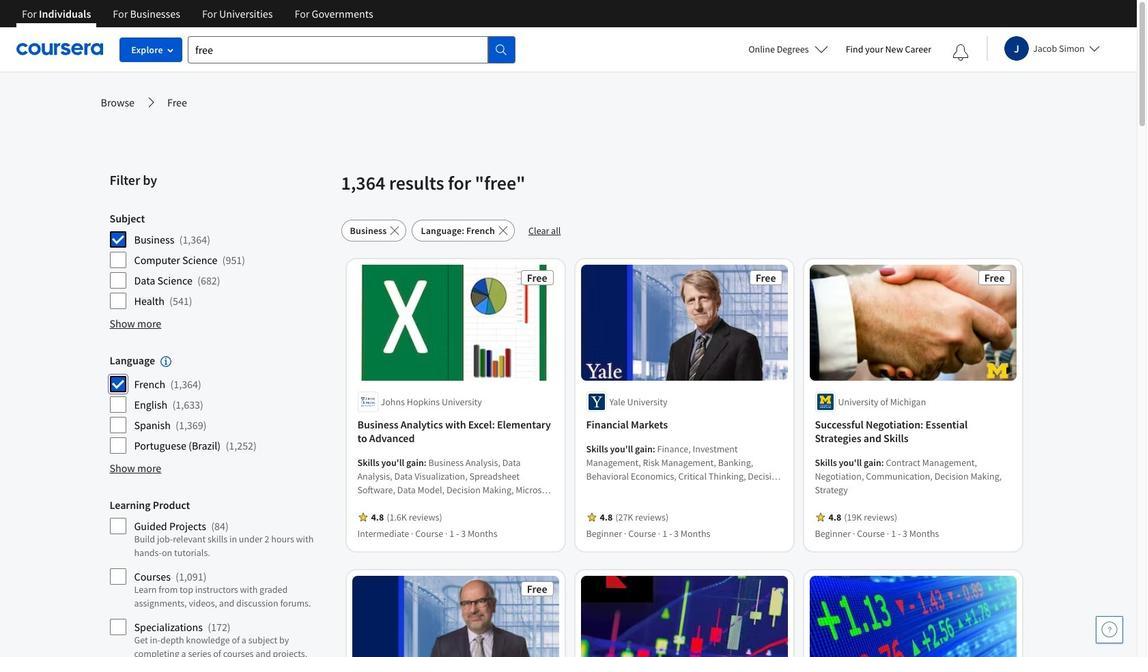 Task type: describe. For each thing, give the bounding box(es) containing it.
coursera image
[[16, 38, 103, 60]]

1 group from the top
[[110, 212, 333, 310]]

2 group from the top
[[110, 354, 333, 455]]

information about this filter group image
[[161, 357, 171, 368]]

help center image
[[1102, 622, 1118, 639]]



Task type: vqa. For each thing, say whether or not it's contained in the screenshot.
What do you want to learn? text field
yes



Task type: locate. For each thing, give the bounding box(es) containing it.
What do you want to learn? text field
[[188, 36, 488, 63]]

None search field
[[188, 36, 516, 63]]

0 vertical spatial group
[[110, 212, 333, 310]]

1 vertical spatial group
[[110, 354, 333, 455]]

banner navigation
[[11, 0, 384, 38]]

group
[[110, 212, 333, 310], [110, 354, 333, 455], [110, 499, 333, 658]]

3 group from the top
[[110, 499, 333, 658]]

2 vertical spatial group
[[110, 499, 333, 658]]



